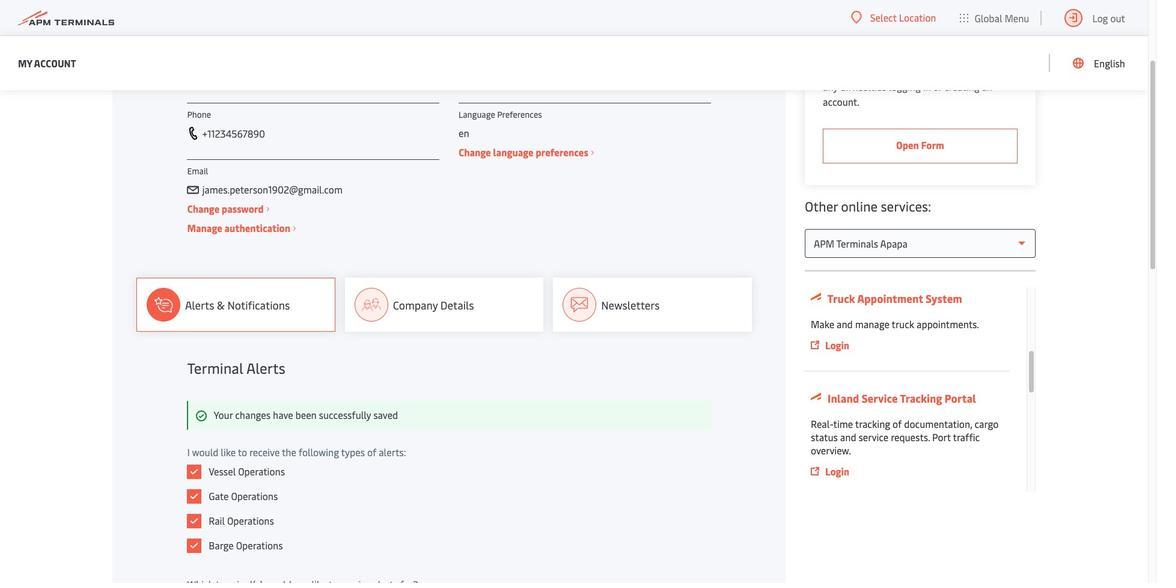 Task type: vqa. For each thing, say whether or not it's contained in the screenshot.
Please
yes



Task type: locate. For each thing, give the bounding box(es) containing it.
alerts
[[185, 297, 214, 312], [247, 358, 285, 378]]

language
[[493, 146, 534, 159]]

in
[[923, 80, 931, 93]]

make and manage truck appointments.
[[811, 318, 980, 331]]

traffic
[[953, 431, 980, 444]]

portal
[[945, 391, 977, 406]]

select
[[871, 11, 897, 24]]

are
[[939, 65, 953, 78]]

barge
[[209, 539, 234, 552]]

login link down the truck
[[811, 338, 1004, 353]]

services:
[[881, 197, 932, 215]]

email
[[187, 165, 208, 177]]

login link for service
[[811, 464, 1004, 479]]

real-
[[811, 417, 834, 431]]

0 horizontal spatial change
[[187, 202, 220, 215]]

english
[[1094, 57, 1126, 70]]

0 vertical spatial login link
[[811, 338, 1004, 353]]

i
[[187, 446, 190, 459]]

1 horizontal spatial change
[[459, 146, 491, 159]]

inland
[[828, 391, 860, 406]]

details
[[441, 297, 474, 312]]

Rail Operations checkbox
[[187, 514, 202, 529]]

1 horizontal spatial of
[[893, 417, 902, 431]]

newsletters
[[601, 297, 660, 312]]

0 vertical spatial login
[[826, 339, 850, 352]]

login
[[826, 339, 850, 352], [826, 465, 850, 478]]

tab list containing alerts & notifications
[[137, 278, 762, 332]]

overview.
[[811, 444, 851, 457]]

difficulties
[[841, 80, 887, 93]]

1 vertical spatial change
[[187, 202, 220, 215]]

your changes have been  successfully saved
[[214, 408, 398, 422]]

operations up barge operations
[[227, 514, 274, 527]]

appointment
[[858, 291, 924, 306]]

log out
[[1093, 11, 1126, 24]]

vessel
[[209, 465, 236, 478]]

alerts up changes
[[247, 358, 285, 378]]

select location
[[871, 11, 937, 24]]

operations
[[238, 465, 285, 478], [231, 489, 278, 503], [227, 514, 274, 527], [236, 539, 283, 552]]

0 vertical spatial of
[[893, 417, 902, 431]]

0 vertical spatial change
[[459, 146, 491, 159]]

requests.
[[891, 431, 930, 444]]

truck appointment system
[[826, 291, 963, 306]]

of right tracking
[[893, 417, 902, 431]]

change up manage
[[187, 202, 220, 215]]

and
[[837, 318, 853, 331], [841, 431, 857, 444]]

inland service tracking portal
[[826, 391, 977, 406]]

0 horizontal spatial alerts
[[185, 297, 214, 312]]

login link
[[811, 338, 1004, 353], [811, 464, 1004, 479]]

Gate Operations checkbox
[[187, 489, 202, 504]]

if
[[913, 65, 919, 78]]

tab list
[[137, 278, 762, 332]]

change down en
[[459, 146, 491, 159]]

manage
[[187, 221, 222, 235]]

i would like to receive the following types of alerts:
[[187, 446, 406, 459]]

1 login from the top
[[826, 339, 850, 352]]

experiencing
[[955, 65, 1010, 78]]

documentation,
[[905, 417, 973, 431]]

change password link
[[187, 201, 269, 216]]

like
[[221, 446, 236, 459]]

status
[[811, 431, 838, 444]]

0 vertical spatial alerts
[[185, 297, 214, 312]]

terminal alerts
[[187, 358, 285, 378]]

truck
[[892, 318, 915, 331]]

login link for appointment
[[811, 338, 1004, 353]]

rail
[[209, 514, 225, 527]]

my
[[18, 56, 32, 69]]

been
[[296, 408, 317, 422]]

1 vertical spatial login
[[826, 465, 850, 478]]

cargo
[[975, 417, 999, 431]]

login down overview.
[[826, 465, 850, 478]]

2 login from the top
[[826, 465, 850, 478]]

use
[[854, 65, 869, 78]]

truck
[[828, 291, 855, 306]]

0 horizontal spatial of
[[367, 446, 377, 459]]

1 horizontal spatial alerts
[[247, 358, 285, 378]]

creating
[[945, 80, 980, 93]]

Barge Operations checkbox
[[187, 539, 202, 553]]

select location button
[[851, 11, 937, 24]]

please
[[823, 65, 851, 78]]

operations down vessel operations
[[231, 489, 278, 503]]

contact/feedback
[[823, 29, 932, 47]]

and inside real-time tracking of documentation, cargo status and service requests. port traffic overview.
[[841, 431, 857, 444]]

or
[[934, 80, 942, 93]]

login link down real-time tracking of documentation, cargo status and service requests. port traffic overview.
[[811, 464, 1004, 479]]

system
[[926, 291, 963, 306]]

account
[[34, 56, 76, 69]]

operations down receive
[[238, 465, 285, 478]]

and right make
[[837, 318, 853, 331]]

preferences
[[497, 109, 542, 120]]

Vessel Operations checkbox
[[187, 465, 202, 479]]

2 login link from the top
[[811, 464, 1004, 479]]

gate
[[209, 489, 229, 503]]

an
[[982, 80, 993, 93]]

of right 'types'
[[367, 446, 377, 459]]

newsletters button
[[553, 278, 752, 332]]

login for truck
[[826, 339, 850, 352]]

and right status
[[841, 431, 857, 444]]

operations down rail operations
[[236, 539, 283, 552]]

following
[[299, 446, 339, 459]]

global menu
[[975, 11, 1030, 24]]

my account link
[[18, 56, 76, 71]]

change
[[459, 146, 491, 159], [187, 202, 220, 215]]

1 vertical spatial and
[[841, 431, 857, 444]]

alerts left &
[[185, 297, 214, 312]]

authentication
[[225, 221, 290, 235]]

of
[[893, 417, 902, 431], [367, 446, 377, 459]]

other
[[805, 197, 838, 215]]

company details button
[[345, 278, 544, 332]]

1 login link from the top
[[811, 338, 1004, 353]]

operations for rail operations
[[227, 514, 274, 527]]

terminal
[[187, 358, 243, 378]]

1 vertical spatial of
[[367, 446, 377, 459]]

changes
[[235, 408, 271, 422]]

login down make
[[826, 339, 850, 352]]

1 vertical spatial login link
[[811, 464, 1004, 479]]



Task type: describe. For each thing, give the bounding box(es) containing it.
alerts & notifications
[[185, 297, 290, 312]]

out
[[1111, 11, 1126, 24]]

other online services:
[[805, 197, 932, 215]]

0 vertical spatial and
[[837, 318, 853, 331]]

gate operations
[[209, 489, 278, 503]]

port
[[933, 431, 951, 444]]

manage
[[855, 318, 890, 331]]

change password manage authentication
[[187, 202, 290, 235]]

real-time tracking of documentation, cargo status and service requests. port traffic overview.
[[811, 417, 999, 457]]

&
[[217, 297, 225, 312]]

your
[[214, 408, 233, 422]]

alerts inside button
[[185, 297, 214, 312]]

you
[[921, 65, 937, 78]]

language
[[459, 109, 495, 120]]

operations for barge operations
[[236, 539, 283, 552]]

saved
[[374, 408, 398, 422]]

tracking
[[856, 417, 891, 431]]

change language preferences link
[[459, 145, 594, 160]]

time
[[834, 417, 853, 431]]

alerts:
[[379, 446, 406, 459]]

receive
[[250, 446, 280, 459]]

english button
[[1073, 36, 1126, 90]]

have
[[273, 408, 293, 422]]

appointments.
[[917, 318, 980, 331]]

this
[[871, 65, 887, 78]]

global menu button
[[949, 0, 1042, 36]]

tracking
[[900, 391, 943, 406]]

any
[[823, 80, 838, 93]]

my account
[[18, 56, 76, 69]]

phone
[[187, 109, 211, 120]]

preferences
[[536, 146, 589, 159]]

please use this form if you are experiencing any difficulties logging in or creating an account.
[[823, 65, 1010, 108]]

would
[[192, 446, 219, 459]]

+11234567890
[[202, 127, 265, 140]]

service
[[859, 431, 889, 444]]

operations for vessel operations
[[238, 465, 285, 478]]

alerts & notifications button
[[137, 278, 335, 332]]

of inside real-time tracking of documentation, cargo status and service requests. port traffic overview.
[[893, 417, 902, 431]]

successfully
[[319, 408, 371, 422]]

vessel operations
[[209, 465, 285, 478]]

manage authentication link
[[187, 221, 296, 236]]

online
[[841, 197, 878, 215]]

form
[[889, 65, 911, 78]]

change inside the change password manage authentication
[[187, 202, 220, 215]]

company details
[[393, 297, 474, 312]]

open form link
[[823, 129, 1018, 164]]

menu
[[1005, 11, 1030, 24]]

make
[[811, 318, 835, 331]]

change inside language preferences en change language preferences
[[459, 146, 491, 159]]

types
[[341, 446, 365, 459]]

company
[[393, 297, 438, 312]]

james.peterson1902@gmail.com
[[202, 183, 343, 196]]

login for inland
[[826, 465, 850, 478]]

account.
[[823, 95, 860, 108]]

logging
[[889, 80, 921, 93]]

form
[[922, 138, 945, 152]]

global
[[975, 11, 1003, 24]]

password
[[222, 202, 264, 215]]

notifications
[[228, 297, 290, 312]]

operations for gate operations
[[231, 489, 278, 503]]

log out link
[[1065, 0, 1126, 35]]

1 vertical spatial alerts
[[247, 358, 285, 378]]

location
[[899, 11, 937, 24]]

service
[[862, 391, 898, 406]]

language preferences en change language preferences
[[459, 109, 589, 159]]

rail operations
[[209, 514, 274, 527]]

barge operations
[[209, 539, 283, 552]]

en
[[459, 126, 469, 140]]

open form
[[897, 138, 945, 152]]



